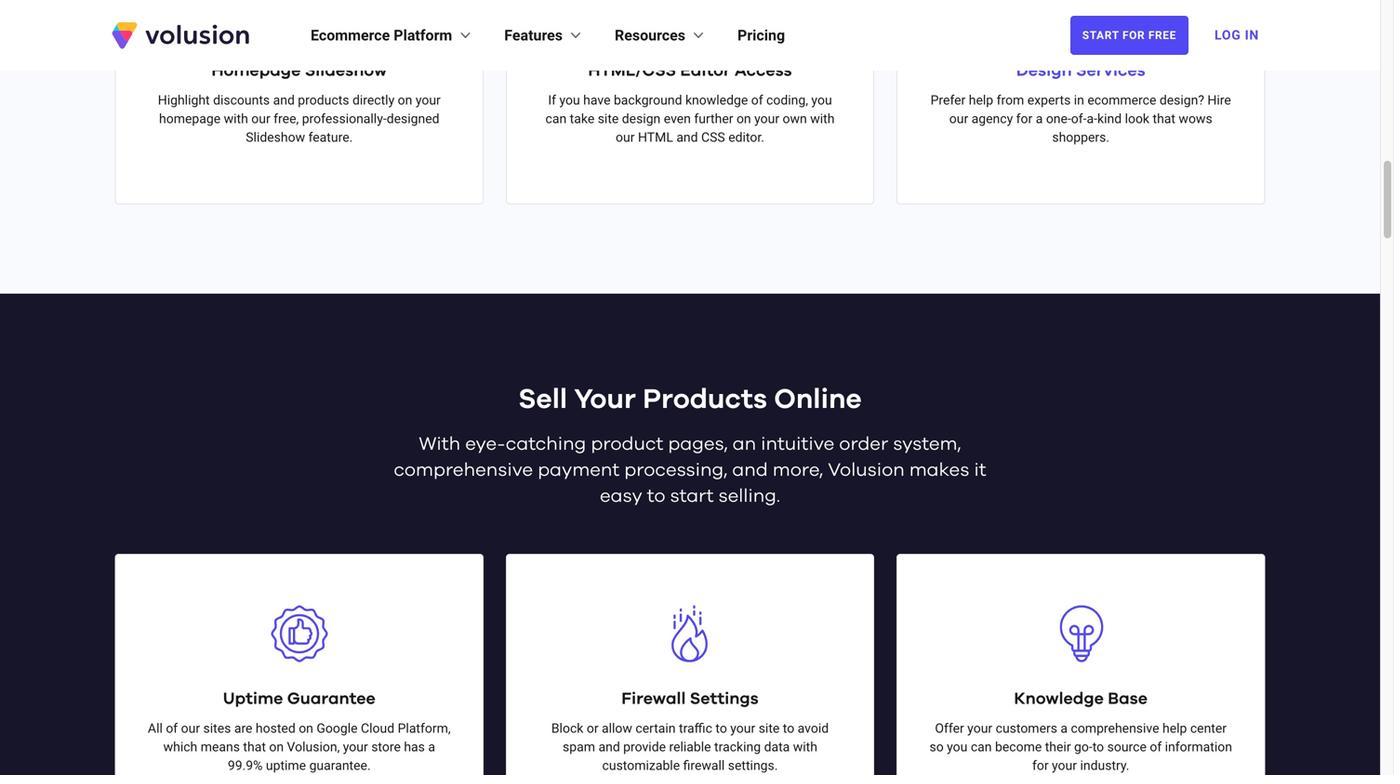 Task type: vqa. For each thing, say whether or not it's contained in the screenshot.
the further
yes



Task type: describe. For each thing, give the bounding box(es) containing it.
slideshow inside highlight discounts and products directly on your homepage with our free, professionally-designed slideshow feature.
[[246, 130, 305, 145]]

on inside highlight discounts and products directly on your homepage with our free, professionally-designed slideshow feature.
[[398, 93, 412, 108]]

design
[[1016, 63, 1072, 79]]

in
[[1074, 93, 1085, 108]]

data
[[764, 740, 790, 756]]

own
[[783, 111, 807, 127]]

feature.
[[308, 130, 353, 145]]

of-
[[1071, 111, 1087, 127]]

system,
[[893, 436, 962, 454]]

to inside the "offer your customers a comprehensive help center so you can become their go-to source of information for your industry."
[[1093, 740, 1104, 756]]

homepage
[[211, 63, 301, 79]]

can inside the "offer your customers a comprehensive help center so you can become their go-to source of information for your industry."
[[971, 740, 992, 756]]

firewall settings
[[622, 691, 759, 708]]

of inside the "offer your customers a comprehensive help center so you can become their go-to source of information for your industry."
[[1150, 740, 1162, 756]]

catching
[[506, 436, 586, 454]]

a-
[[1087, 111, 1098, 127]]

resources
[[615, 27, 686, 44]]

further
[[694, 111, 733, 127]]

tracking
[[714, 740, 761, 756]]

uptime guarantee
[[223, 691, 376, 708]]

sites
[[203, 722, 231, 737]]

cloud
[[361, 722, 395, 737]]

selling.
[[719, 488, 780, 506]]

have
[[583, 93, 611, 108]]

ecommerce
[[1088, 93, 1157, 108]]

a inside 'all of our sites are hosted on google cloud platform, which means that on volusion, your store has a 99.9% uptime guarantee.'
[[428, 740, 435, 756]]

that inside 'all of our sites are hosted on google cloud platform, which means that on volusion, your store has a 99.9% uptime guarantee.'
[[243, 740, 266, 756]]

for inside the "offer your customers a comprehensive help center so you can become their go-to source of information for your industry."
[[1033, 759, 1049, 774]]

all of our sites are hosted on google cloud platform, which means that on volusion, your store has a 99.9% uptime guarantee.
[[148, 722, 451, 774]]

design services link
[[1016, 63, 1146, 79]]

settings
[[690, 691, 759, 708]]

editor
[[680, 63, 731, 79]]

our inside 'all of our sites are hosted on google cloud platform, which means that on volusion, your store has a 99.9% uptime guarantee.'
[[181, 722, 200, 737]]

all
[[148, 722, 163, 737]]

hire
[[1208, 93, 1232, 108]]

center
[[1191, 722, 1227, 737]]

one-
[[1046, 111, 1071, 127]]

block or allow certain traffic to your site to avoid spam and provide reliable tracking data with customizable firewall settings.
[[552, 722, 829, 774]]

0 horizontal spatial you
[[560, 93, 580, 108]]

offer
[[935, 722, 964, 737]]

pricing link
[[738, 24, 785, 47]]

a inside the "offer your customers a comprehensive help center so you can become their go-to source of information for your industry."
[[1061, 722, 1068, 737]]

so
[[930, 740, 944, 756]]

can inside if you have background knowledge of coding, you can take site design even further on your own with our html and css editor.
[[546, 111, 567, 127]]

log in
[[1215, 27, 1260, 43]]

free,
[[274, 111, 299, 127]]

for inside prefer help from experts in ecommerce design? hire our agency for a one-of-a-kind look that wows shoppers.
[[1016, 111, 1033, 127]]

editor.
[[729, 130, 765, 145]]

firewall
[[683, 759, 725, 774]]

ecommerce
[[311, 27, 390, 44]]

volusion
[[828, 462, 905, 480]]

are
[[234, 722, 253, 737]]

base
[[1108, 691, 1148, 708]]

html/css editor access
[[588, 63, 792, 79]]

even
[[664, 111, 691, 127]]

design
[[622, 111, 661, 127]]

and inside highlight discounts and products directly on your homepage with our free, professionally-designed slideshow feature.
[[273, 93, 295, 108]]

agency
[[972, 111, 1013, 127]]

product
[[591, 436, 664, 454]]

means
[[201, 740, 240, 756]]

prefer
[[931, 93, 966, 108]]

our inside prefer help from experts in ecommerce design? hire our agency for a one-of-a-kind look that wows shoppers.
[[950, 111, 969, 127]]

99.9%
[[228, 759, 263, 774]]

to up the tracking
[[716, 722, 727, 737]]

information
[[1165, 740, 1233, 756]]

an
[[733, 436, 756, 454]]

online
[[774, 386, 862, 414]]

professionally-
[[302, 111, 387, 127]]

resources button
[[615, 24, 708, 47]]

pages,
[[668, 436, 728, 454]]

design?
[[1160, 93, 1205, 108]]

on inside if you have background knowledge of coding, you can take site design even further on your own with our html and css editor.
[[737, 111, 751, 127]]

prefer help from experts in ecommerce design? hire our agency for a one-of-a-kind look that wows shoppers.
[[931, 93, 1232, 145]]

to inside with eye-catching product pages, an intuitive order system, comprehensive payment processing, and more, volusion makes it easy to start selling.
[[647, 488, 666, 506]]

go-
[[1074, 740, 1093, 756]]

discounts
[[213, 93, 270, 108]]

from
[[997, 93, 1025, 108]]

log in link
[[1204, 15, 1271, 56]]

knowledge
[[686, 93, 748, 108]]

of inside if you have background knowledge of coding, you can take site design even further on your own with our html and css editor.
[[751, 93, 763, 108]]

and inside if you have background knowledge of coding, you can take site design even further on your own with our html and css editor.
[[677, 130, 698, 145]]

wows
[[1179, 111, 1213, 127]]

start
[[670, 488, 714, 506]]

you inside the "offer your customers a comprehensive help center so you can become their go-to source of information for your industry."
[[947, 740, 968, 756]]

settings.
[[728, 759, 778, 774]]

our inside if you have background knowledge of coding, you can take site design even further on your own with our html and css editor.
[[616, 130, 635, 145]]

with eye-catching product pages, an intuitive order system, comprehensive payment processing, and more, volusion makes it easy to start selling.
[[394, 436, 987, 506]]

pricing
[[738, 27, 785, 44]]

easy
[[600, 488, 643, 506]]

designed
[[387, 111, 440, 127]]

and inside with eye-catching product pages, an intuitive order system, comprehensive payment processing, and more, volusion makes it easy to start selling.
[[732, 462, 768, 480]]

help inside prefer help from experts in ecommerce design? hire our agency for a one-of-a-kind look that wows shoppers.
[[969, 93, 994, 108]]

css
[[701, 130, 725, 145]]

customizable
[[602, 759, 680, 774]]



Task type: locate. For each thing, give the bounding box(es) containing it.
hosted
[[256, 722, 296, 737]]

0 vertical spatial of
[[751, 93, 763, 108]]

0 vertical spatial help
[[969, 93, 994, 108]]

more,
[[773, 462, 823, 480]]

or
[[587, 722, 599, 737]]

your right offer
[[968, 722, 993, 737]]

0 horizontal spatial can
[[546, 111, 567, 127]]

ecommerce platform
[[311, 27, 452, 44]]

your inside highlight discounts and products directly on your homepage with our free, professionally-designed slideshow feature.
[[416, 93, 441, 108]]

your inside if you have background knowledge of coding, you can take site design even further on your own with our html and css editor.
[[755, 111, 780, 127]]

start for free link
[[1071, 16, 1189, 55]]

site up data on the right of the page
[[759, 722, 780, 737]]

store
[[371, 740, 401, 756]]

if you have background knowledge of coding, you can take site design even further on your own with our html and css editor.
[[546, 93, 835, 145]]

sell your products online
[[518, 386, 862, 414]]

your up designed at left top
[[416, 93, 441, 108]]

help up agency
[[969, 93, 994, 108]]

your
[[574, 386, 636, 414]]

for down their
[[1033, 759, 1049, 774]]

our down design
[[616, 130, 635, 145]]

1 vertical spatial for
[[1033, 759, 1049, 774]]

1 vertical spatial can
[[971, 740, 992, 756]]

0 vertical spatial comprehensive
[[394, 462, 533, 480]]

1 horizontal spatial can
[[971, 740, 992, 756]]

a inside prefer help from experts in ecommerce design? hire our agency for a one-of-a-kind look that wows shoppers.
[[1036, 111, 1043, 127]]

to down the processing,
[[647, 488, 666, 506]]

for down from
[[1016, 111, 1033, 127]]

0 horizontal spatial comprehensive
[[394, 462, 533, 480]]

our inside highlight discounts and products directly on your homepage with our free, professionally-designed slideshow feature.
[[251, 111, 270, 127]]

with
[[224, 111, 248, 127], [810, 111, 835, 127], [793, 740, 818, 756]]

that
[[1153, 111, 1176, 127], [243, 740, 266, 756]]

slideshow down free, at the top of page
[[246, 130, 305, 145]]

site inside if you have background knowledge of coding, you can take site design even further on your own with our html and css editor.
[[598, 111, 619, 127]]

0 horizontal spatial help
[[969, 93, 994, 108]]

comprehensive down eye-
[[394, 462, 533, 480]]

1 horizontal spatial of
[[751, 93, 763, 108]]

look
[[1125, 111, 1150, 127]]

comprehensive inside with eye-catching product pages, an intuitive order system, comprehensive payment processing, and more, volusion makes it easy to start selling.
[[394, 462, 533, 480]]

your inside 'all of our sites are hosted on google cloud platform, which means that on volusion, your store has a 99.9% uptime guarantee.'
[[343, 740, 368, 756]]

products
[[298, 93, 349, 108]]

on down hosted
[[269, 740, 284, 756]]

can
[[546, 111, 567, 127], [971, 740, 992, 756]]

on up volusion,
[[299, 722, 313, 737]]

access
[[735, 63, 792, 79]]

1 vertical spatial slideshow
[[246, 130, 305, 145]]

eye-
[[465, 436, 506, 454]]

a
[[1036, 111, 1043, 127], [1061, 722, 1068, 737], [428, 740, 435, 756]]

certain
[[636, 722, 676, 737]]

you down offer
[[947, 740, 968, 756]]

can left become
[[971, 740, 992, 756]]

0 vertical spatial for
[[1016, 111, 1033, 127]]

1 horizontal spatial comprehensive
[[1071, 722, 1160, 737]]

and up free, at the top of page
[[273, 93, 295, 108]]

volusion,
[[287, 740, 340, 756]]

customers
[[996, 722, 1058, 737]]

with inside highlight discounts and products directly on your homepage with our free, professionally-designed slideshow feature.
[[224, 111, 248, 127]]

it
[[974, 462, 987, 480]]

that down design?
[[1153, 111, 1176, 127]]

spam
[[563, 740, 595, 756]]

with
[[419, 436, 461, 454]]

1 vertical spatial help
[[1163, 722, 1187, 737]]

and up selling.
[[732, 462, 768, 480]]

0 horizontal spatial a
[[428, 740, 435, 756]]

1 horizontal spatial site
[[759, 722, 780, 737]]

ecommerce platform button
[[311, 24, 475, 47]]

log
[[1215, 27, 1241, 43]]

and inside "block or allow certain traffic to your site to avoid spam and provide reliable tracking data with customizable firewall settings."
[[599, 740, 620, 756]]

help
[[969, 93, 994, 108], [1163, 722, 1187, 737]]

1 vertical spatial a
[[1061, 722, 1068, 737]]

allow
[[602, 722, 633, 737]]

a left one-
[[1036, 111, 1043, 127]]

you right coding,
[[812, 93, 832, 108]]

1 horizontal spatial that
[[1153, 111, 1176, 127]]

of left coding,
[[751, 93, 763, 108]]

for
[[1016, 111, 1033, 127], [1033, 759, 1049, 774]]

comprehensive inside the "offer your customers a comprehensive help center so you can become their go-to source of information for your industry."
[[1071, 722, 1160, 737]]

0 horizontal spatial site
[[598, 111, 619, 127]]

homepage slideshow
[[211, 63, 387, 79]]

2 vertical spatial of
[[1150, 740, 1162, 756]]

our down prefer
[[950, 111, 969, 127]]

your inside "block or allow certain traffic to your site to avoid spam and provide reliable tracking data with customizable firewall settings."
[[731, 722, 756, 737]]

0 vertical spatial can
[[546, 111, 567, 127]]

and down allow
[[599, 740, 620, 756]]

you
[[560, 93, 580, 108], [812, 93, 832, 108], [947, 740, 968, 756]]

2 horizontal spatial of
[[1150, 740, 1162, 756]]

background
[[614, 93, 682, 108]]

processing,
[[624, 462, 728, 480]]

which
[[163, 740, 197, 756]]

2 horizontal spatial a
[[1061, 722, 1068, 737]]

of right source
[[1150, 740, 1162, 756]]

and
[[273, 93, 295, 108], [677, 130, 698, 145], [732, 462, 768, 480], [599, 740, 620, 756]]

your up guarantee.
[[343, 740, 368, 756]]

makes
[[910, 462, 970, 480]]

for
[[1123, 29, 1145, 42]]

help inside the "offer your customers a comprehensive help center so you can become their go-to source of information for your industry."
[[1163, 722, 1187, 737]]

features
[[504, 27, 563, 44]]

can down if
[[546, 111, 567, 127]]

html/css
[[588, 63, 676, 79]]

2 horizontal spatial you
[[947, 740, 968, 756]]

a right has
[[428, 740, 435, 756]]

1 vertical spatial comprehensive
[[1071, 722, 1160, 737]]

our up which
[[181, 722, 200, 737]]

knowledge base
[[1014, 691, 1148, 708]]

your down their
[[1052, 759, 1077, 774]]

with inside "block or allow certain traffic to your site to avoid spam and provide reliable tracking data with customizable firewall settings."
[[793, 740, 818, 756]]

start for free
[[1083, 29, 1177, 42]]

on up designed at left top
[[398, 93, 412, 108]]

1 vertical spatial that
[[243, 740, 266, 756]]

a up their
[[1061, 722, 1068, 737]]

highlight discounts and products directly on your homepage with our free, professionally-designed slideshow feature.
[[158, 93, 441, 145]]

2 vertical spatial a
[[428, 740, 435, 756]]

1 horizontal spatial you
[[812, 93, 832, 108]]

guarantee.
[[309, 759, 371, 774]]

with right own
[[810, 111, 835, 127]]

if
[[548, 93, 556, 108]]

uptime
[[223, 691, 283, 708]]

avoid
[[798, 722, 829, 737]]

order
[[839, 436, 889, 454]]

slideshow
[[305, 63, 387, 79], [246, 130, 305, 145]]

take
[[570, 111, 595, 127]]

1 horizontal spatial a
[[1036, 111, 1043, 127]]

services
[[1076, 63, 1146, 79]]

that inside prefer help from experts in ecommerce design? hire our agency for a one-of-a-kind look that wows shoppers.
[[1153, 111, 1176, 127]]

platform,
[[398, 722, 451, 737]]

coding,
[[767, 93, 808, 108]]

experts
[[1028, 93, 1071, 108]]

1 vertical spatial of
[[166, 722, 178, 737]]

become
[[995, 740, 1042, 756]]

0 vertical spatial site
[[598, 111, 619, 127]]

of inside 'all of our sites are hosted on google cloud platform, which means that on volusion, your store has a 99.9% uptime guarantee.'
[[166, 722, 178, 737]]

0 vertical spatial that
[[1153, 111, 1176, 127]]

intuitive
[[761, 436, 835, 454]]

site inside "block or allow certain traffic to your site to avoid spam and provide reliable tracking data with customizable firewall settings."
[[759, 722, 780, 737]]

site down have
[[598, 111, 619, 127]]

homepage
[[159, 111, 221, 127]]

your up the tracking
[[731, 722, 756, 737]]

on up editor.
[[737, 111, 751, 127]]

of right all
[[166, 722, 178, 737]]

0 horizontal spatial of
[[166, 722, 178, 737]]

of
[[751, 93, 763, 108], [166, 722, 178, 737], [1150, 740, 1162, 756]]

products
[[643, 386, 767, 414]]

1 vertical spatial site
[[759, 722, 780, 737]]

comprehensive up source
[[1071, 722, 1160, 737]]

with down avoid
[[793, 740, 818, 756]]

guarantee
[[287, 691, 376, 708]]

0 horizontal spatial that
[[243, 740, 266, 756]]

their
[[1045, 740, 1071, 756]]

sell
[[518, 386, 567, 414]]

that up the "99.9%"
[[243, 740, 266, 756]]

with inside if you have background knowledge of coding, you can take site design even further on your own with our html and css editor.
[[810, 111, 835, 127]]

design services
[[1016, 63, 1146, 79]]

slideshow down ecommerce
[[305, 63, 387, 79]]

shoppers.
[[1052, 130, 1110, 145]]

with down the discounts
[[224, 111, 248, 127]]

knowledge
[[1014, 691, 1104, 708]]

our left free, at the top of page
[[251, 111, 270, 127]]

to
[[647, 488, 666, 506], [716, 722, 727, 737], [783, 722, 795, 737], [1093, 740, 1104, 756]]

you right if
[[560, 93, 580, 108]]

to up industry.
[[1093, 740, 1104, 756]]

0 vertical spatial a
[[1036, 111, 1043, 127]]

your down coding,
[[755, 111, 780, 127]]

1 horizontal spatial help
[[1163, 722, 1187, 737]]

uptime
[[266, 759, 306, 774]]

help up 'information' on the bottom right
[[1163, 722, 1187, 737]]

industry.
[[1080, 759, 1130, 774]]

0 vertical spatial slideshow
[[305, 63, 387, 79]]

to up data on the right of the page
[[783, 722, 795, 737]]

platform
[[394, 27, 452, 44]]

and down even
[[677, 130, 698, 145]]

traffic
[[679, 722, 713, 737]]



